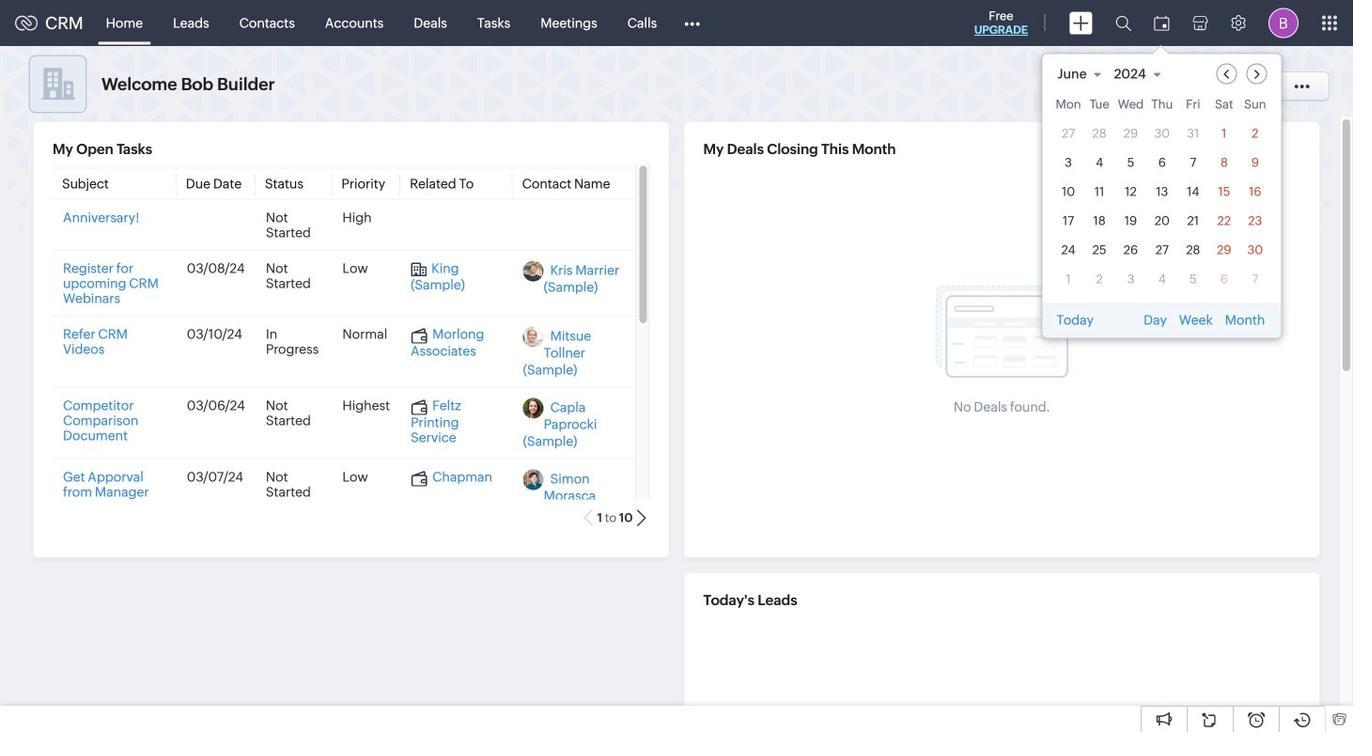 Task type: locate. For each thing, give the bounding box(es) containing it.
7 row from the top
[[1056, 267, 1268, 292]]

grid
[[1043, 94, 1282, 303]]

None field
[[1057, 63, 1111, 84], [1113, 63, 1170, 84], [1057, 63, 1111, 84], [1113, 63, 1170, 84]]

create menu element
[[1059, 0, 1105, 46]]

Other Modules field
[[672, 8, 713, 38]]

tuesday column header
[[1087, 97, 1113, 117]]

search element
[[1105, 0, 1143, 46]]

row
[[1056, 97, 1268, 117], [1056, 121, 1268, 146], [1056, 150, 1268, 175], [1056, 179, 1268, 204], [1056, 208, 1268, 234], [1056, 237, 1268, 263], [1056, 267, 1268, 292]]

1 row from the top
[[1056, 97, 1268, 117]]

6 row from the top
[[1056, 237, 1268, 263]]

friday column header
[[1181, 97, 1206, 117]]

saturday column header
[[1212, 97, 1237, 117]]



Task type: vqa. For each thing, say whether or not it's contained in the screenshot.
SUNDAY column header
yes



Task type: describe. For each thing, give the bounding box(es) containing it.
5 row from the top
[[1056, 208, 1268, 234]]

2 row from the top
[[1056, 121, 1268, 146]]

4 row from the top
[[1056, 179, 1268, 204]]

3 row from the top
[[1056, 150, 1268, 175]]

calendar image
[[1154, 16, 1170, 31]]

search image
[[1116, 15, 1132, 31]]

monday column header
[[1056, 97, 1082, 117]]

profile element
[[1258, 0, 1310, 46]]

profile image
[[1269, 8, 1299, 38]]

logo image
[[15, 16, 38, 31]]

sunday column header
[[1243, 97, 1268, 117]]

thursday column header
[[1150, 97, 1175, 117]]

wednesday column header
[[1118, 97, 1144, 117]]

create menu image
[[1070, 12, 1093, 34]]



